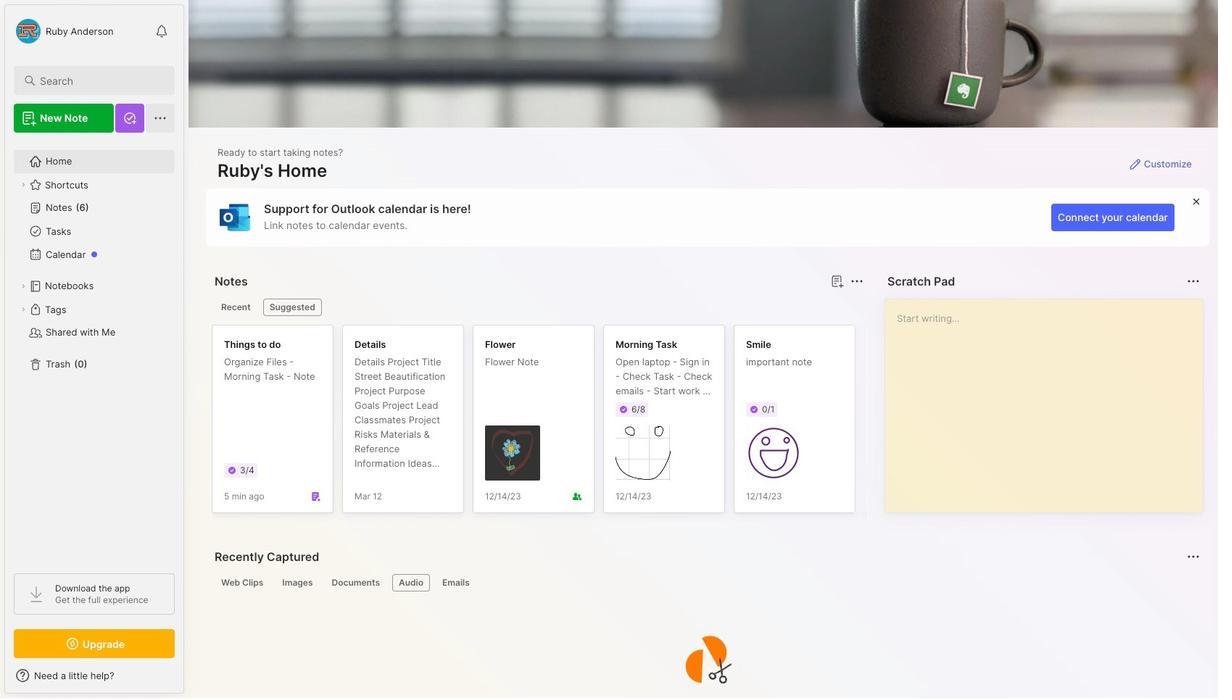 Task type: describe. For each thing, give the bounding box(es) containing it.
3 thumbnail image from the left
[[746, 426, 802, 481]]

expand notebooks image
[[19, 282, 28, 291]]

click to collapse image
[[183, 672, 194, 689]]

1 more actions field from the top
[[1184, 271, 1204, 292]]

main element
[[0, 0, 189, 699]]

1 thumbnail image from the left
[[485, 426, 540, 481]]

tree inside main element
[[5, 141, 184, 561]]

2 tab list from the top
[[215, 575, 1198, 592]]

none search field inside main element
[[40, 72, 162, 89]]

1 tab list from the top
[[215, 299, 862, 316]]

WHAT'S NEW field
[[5, 664, 184, 688]]



Task type: vqa. For each thing, say whether or not it's contained in the screenshot.
bottommost 'tab list'
yes



Task type: locate. For each thing, give the bounding box(es) containing it.
2 horizontal spatial thumbnail image
[[746, 426, 802, 481]]

None search field
[[40, 72, 162, 89]]

1 vertical spatial tab list
[[215, 575, 1198, 592]]

0 vertical spatial tab list
[[215, 299, 862, 316]]

more actions image
[[1185, 273, 1203, 290], [1185, 548, 1203, 566]]

1 horizontal spatial thumbnail image
[[616, 426, 671, 481]]

tree
[[5, 141, 184, 561]]

0 vertical spatial more actions field
[[1184, 271, 1204, 292]]

tab
[[215, 299, 257, 316], [263, 299, 322, 316], [215, 575, 270, 592], [276, 575, 320, 592], [325, 575, 387, 592], [392, 575, 430, 592], [436, 575, 476, 592]]

Account field
[[14, 17, 114, 46]]

2 thumbnail image from the left
[[616, 426, 671, 481]]

1 vertical spatial more actions field
[[1184, 547, 1204, 567]]

Search text field
[[40, 74, 162, 88]]

thumbnail image
[[485, 426, 540, 481], [616, 426, 671, 481], [746, 426, 802, 481]]

expand tags image
[[19, 305, 28, 314]]

More actions field
[[1184, 271, 1204, 292], [1184, 547, 1204, 567]]

1 vertical spatial more actions image
[[1185, 548, 1203, 566]]

row group
[[212, 325, 1126, 522]]

2 more actions image from the top
[[1185, 548, 1203, 566]]

Start writing… text field
[[897, 300, 1203, 501]]

0 horizontal spatial thumbnail image
[[485, 426, 540, 481]]

2 more actions field from the top
[[1184, 547, 1204, 567]]

1 more actions image from the top
[[1185, 273, 1203, 290]]

tab list
[[215, 299, 862, 316], [215, 575, 1198, 592]]

0 vertical spatial more actions image
[[1185, 273, 1203, 290]]



